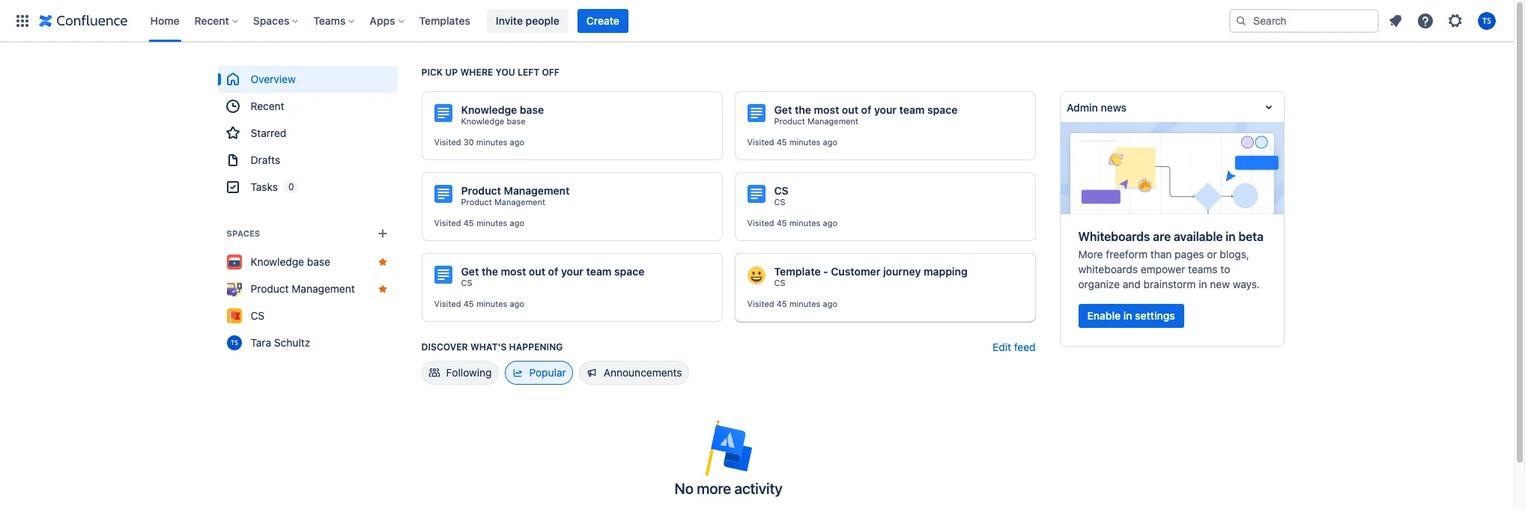 Task type: vqa. For each thing, say whether or not it's contained in the screenshot.
than
yes



Task type: locate. For each thing, give the bounding box(es) containing it.
spaces button
[[249, 9, 305, 33]]

your
[[875, 103, 897, 116], [561, 265, 584, 278]]

following button
[[422, 361, 499, 385]]

product
[[775, 116, 806, 126], [461, 184, 501, 197], [461, 197, 492, 207], [251, 283, 289, 295]]

recent
[[195, 14, 229, 27], [251, 100, 285, 112]]

Search field
[[1230, 9, 1380, 33]]

0 vertical spatial most
[[814, 103, 840, 116]]

most for get the most out of your team space
[[501, 265, 526, 278]]

knowledge
[[461, 103, 517, 116], [461, 116, 505, 126], [251, 256, 304, 268]]

create
[[587, 14, 620, 27]]

visited up cs cs at the top right of page
[[748, 137, 775, 147]]

in
[[1226, 230, 1236, 244], [1199, 278, 1208, 291], [1124, 309, 1133, 322]]

invite
[[496, 14, 523, 27]]

0 horizontal spatial team
[[587, 265, 612, 278]]

0 horizontal spatial the
[[482, 265, 498, 278]]

settings icon image
[[1447, 12, 1465, 30]]

visited for cs
[[748, 218, 775, 228]]

0 horizontal spatial your
[[561, 265, 584, 278]]

0 horizontal spatial space
[[615, 265, 645, 278]]

your inside get the most out of your team space product management
[[875, 103, 897, 116]]

1 vertical spatial out
[[529, 265, 546, 278]]

0 vertical spatial out
[[842, 103, 859, 116]]

in down teams
[[1199, 278, 1208, 291]]

0 horizontal spatial of
[[548, 265, 559, 278]]

confluence image
[[39, 12, 128, 30], [39, 12, 128, 30]]

visited left 30
[[434, 137, 461, 147]]

visited right create a space icon
[[434, 218, 461, 228]]

journey
[[884, 265, 921, 278]]

1 vertical spatial team
[[587, 265, 612, 278]]

1 horizontal spatial out
[[842, 103, 859, 116]]

1 vertical spatial knowledge base link
[[218, 249, 398, 276]]

base for knowledge base
[[307, 256, 330, 268]]

group containing overview
[[218, 66, 398, 201]]

you
[[496, 67, 515, 78]]

0 vertical spatial of
[[862, 103, 872, 116]]

ago up - at the right of the page
[[823, 218, 838, 228]]

0 vertical spatial get
[[775, 103, 792, 116]]

visited up discover
[[434, 299, 461, 309]]

0 horizontal spatial recent
[[195, 14, 229, 27]]

the inside get the most out of your team space product management
[[795, 103, 812, 116]]

1 horizontal spatial team
[[900, 103, 925, 116]]

of inside get the most out of your team space product management
[[862, 103, 872, 116]]

spaces down tasks
[[227, 229, 260, 238]]

1 vertical spatial space
[[615, 265, 645, 278]]

freeform
[[1106, 248, 1148, 261]]

starred link
[[218, 120, 398, 147]]

get
[[775, 103, 792, 116], [461, 265, 479, 278]]

customer
[[831, 265, 881, 278]]

2 horizontal spatial in
[[1226, 230, 1236, 244]]

45 for template
[[777, 299, 787, 309]]

pick up where you left off
[[422, 67, 560, 78]]

45 for get
[[777, 137, 787, 147]]

1 horizontal spatial space
[[928, 103, 958, 116]]

0 vertical spatial product management link
[[775, 116, 859, 127]]

1 horizontal spatial your
[[875, 103, 897, 116]]

0 horizontal spatial out
[[529, 265, 546, 278]]

0 horizontal spatial knowledge base link
[[218, 249, 398, 276]]

minutes for base
[[477, 137, 508, 147]]

cs cs
[[775, 184, 789, 207]]

0 vertical spatial the
[[795, 103, 812, 116]]

base up the visited 30 minutes ago
[[507, 116, 526, 126]]

team
[[900, 103, 925, 116], [587, 265, 612, 278]]

teams
[[1189, 263, 1218, 276]]

0 horizontal spatial in
[[1124, 309, 1133, 322]]

your for get the most out of your team space
[[561, 265, 584, 278]]

the
[[795, 103, 812, 116], [482, 265, 498, 278]]

template - customer journey mapping cs
[[775, 265, 968, 288]]

-
[[824, 265, 829, 278]]

new
[[1211, 278, 1231, 291]]

out inside get the most out of your team space product management
[[842, 103, 859, 116]]

1 vertical spatial get
[[461, 265, 479, 278]]

visited down :grinning: image
[[748, 299, 775, 309]]

popular button
[[505, 361, 573, 385]]

templates
[[419, 14, 471, 27]]

banner
[[0, 0, 1515, 42]]

team inside get the most out of your team space product management
[[900, 103, 925, 116]]

1 vertical spatial the
[[482, 265, 498, 278]]

spaces inside popup button
[[253, 14, 290, 27]]

admin news button
[[1061, 92, 1284, 122]]

base left unstar this space image
[[307, 256, 330, 268]]

recent inside dropdown button
[[195, 14, 229, 27]]

1 horizontal spatial the
[[795, 103, 812, 116]]

than
[[1151, 248, 1172, 261]]

1 horizontal spatial in
[[1199, 278, 1208, 291]]

visited for template - customer journey mapping
[[748, 299, 775, 309]]

0 vertical spatial team
[[900, 103, 925, 116]]

whiteboards
[[1079, 230, 1151, 244]]

ago up happening
[[510, 299, 525, 309]]

1 vertical spatial of
[[548, 265, 559, 278]]

teams
[[314, 14, 346, 27]]

0 vertical spatial knowledge base link
[[461, 116, 526, 127]]

visited 45 minutes ago for get
[[748, 137, 838, 147]]

unstar this space image
[[377, 256, 389, 268]]

admin
[[1067, 101, 1098, 114]]

:grinning: image
[[748, 267, 766, 285]]

ago for the
[[823, 137, 838, 147]]

where
[[460, 67, 493, 78]]

get the most out of your team space
[[461, 265, 645, 278]]

ago down the knowledge base knowledge base
[[510, 137, 525, 147]]

or
[[1208, 248, 1218, 261]]

template
[[775, 265, 821, 278]]

0 horizontal spatial get
[[461, 265, 479, 278]]

space inside get the most out of your team space product management
[[928, 103, 958, 116]]

1 horizontal spatial most
[[814, 103, 840, 116]]

management inside get the most out of your team space product management
[[808, 116, 859, 126]]

ago for cs
[[823, 218, 838, 228]]

0 vertical spatial space
[[928, 103, 958, 116]]

1 horizontal spatial of
[[862, 103, 872, 116]]

cs inside the "template - customer journey mapping cs"
[[775, 278, 786, 288]]

0 horizontal spatial product management link
[[218, 276, 398, 303]]

most inside get the most out of your team space product management
[[814, 103, 840, 116]]

1 horizontal spatial product management link
[[461, 197, 546, 208]]

space
[[928, 103, 958, 116], [615, 265, 645, 278]]

0 horizontal spatial most
[[501, 265, 526, 278]]

enable
[[1088, 309, 1121, 322]]

base
[[520, 103, 544, 116], [507, 116, 526, 126], [307, 256, 330, 268]]

more
[[697, 480, 731, 498]]

cs link up the 'template'
[[775, 197, 786, 208]]

recent up starred
[[251, 100, 285, 112]]

get inside get the most out of your team space product management
[[775, 103, 792, 116]]

people
[[526, 14, 560, 27]]

0 vertical spatial recent
[[195, 14, 229, 27]]

1 vertical spatial most
[[501, 265, 526, 278]]

base down left
[[520, 103, 544, 116]]

minutes
[[477, 137, 508, 147], [790, 137, 821, 147], [477, 218, 508, 228], [790, 218, 821, 228], [477, 299, 508, 309], [790, 299, 821, 309]]

visited 45 minutes ago
[[748, 137, 838, 147], [434, 218, 525, 228], [748, 218, 838, 228], [434, 299, 525, 309], [748, 299, 838, 309]]

ago for base
[[510, 137, 525, 147]]

enable in settings
[[1088, 309, 1176, 322]]

spaces
[[253, 14, 290, 27], [227, 229, 260, 238]]

spaces right recent dropdown button at the top of page
[[253, 14, 290, 27]]

0 vertical spatial your
[[875, 103, 897, 116]]

edit feed
[[993, 341, 1036, 354]]

group
[[218, 66, 398, 201]]

45
[[777, 137, 787, 147], [464, 218, 474, 228], [777, 218, 787, 228], [464, 299, 474, 309], [777, 299, 787, 309]]

0 vertical spatial in
[[1226, 230, 1236, 244]]

2 vertical spatial in
[[1124, 309, 1133, 322]]

visited 30 minutes ago
[[434, 137, 525, 147]]

banner containing home
[[0, 0, 1515, 42]]

ago down - at the right of the page
[[823, 299, 838, 309]]

1 horizontal spatial recent
[[251, 100, 285, 112]]

visited down cs cs at the top right of page
[[748, 218, 775, 228]]

ago down get the most out of your team space product management
[[823, 137, 838, 147]]

1 vertical spatial your
[[561, 265, 584, 278]]

ago
[[510, 137, 525, 147], [823, 137, 838, 147], [510, 218, 525, 228], [823, 218, 838, 228], [510, 299, 525, 309], [823, 299, 838, 309]]

of
[[862, 103, 872, 116], [548, 265, 559, 278]]

in right enable
[[1124, 309, 1133, 322]]

of for get the most out of your team space
[[548, 265, 559, 278]]

0 vertical spatial spaces
[[253, 14, 290, 27]]

cs link
[[775, 197, 786, 208], [461, 278, 473, 289], [775, 278, 786, 289], [218, 303, 398, 330]]

1 vertical spatial in
[[1199, 278, 1208, 291]]

get for get the most out of your team space product management
[[775, 103, 792, 116]]

0
[[288, 181, 294, 193]]

visited
[[434, 137, 461, 147], [748, 137, 775, 147], [434, 218, 461, 228], [748, 218, 775, 228], [434, 299, 461, 309], [748, 299, 775, 309]]

cs link up the "schultz"
[[218, 303, 398, 330]]

product management
[[461, 184, 570, 197], [461, 197, 546, 207], [251, 283, 355, 295]]

edit
[[993, 341, 1012, 354]]

in up blogs,
[[1226, 230, 1236, 244]]

cs
[[775, 184, 789, 197], [775, 197, 786, 207], [461, 278, 473, 288], [775, 278, 786, 288], [251, 310, 265, 322]]

1 horizontal spatial get
[[775, 103, 792, 116]]

recent right home
[[195, 14, 229, 27]]

product management link
[[775, 116, 859, 127], [461, 197, 546, 208], [218, 276, 398, 303]]

no
[[675, 480, 694, 498]]

the for get the most out of your team space product management
[[795, 103, 812, 116]]

activity
[[735, 480, 783, 498]]

:grinning: image
[[748, 267, 766, 285]]

management
[[808, 116, 859, 126], [504, 184, 570, 197], [495, 197, 546, 207], [292, 283, 355, 295]]



Task type: describe. For each thing, give the bounding box(es) containing it.
no more activity
[[675, 480, 783, 498]]

tara
[[251, 337, 271, 349]]

cs link up what's
[[461, 278, 473, 289]]

2 horizontal spatial product management link
[[775, 116, 859, 127]]

admin news
[[1067, 101, 1127, 114]]

announcements
[[604, 366, 682, 379]]

popular
[[530, 366, 566, 379]]

more
[[1079, 248, 1104, 261]]

are
[[1154, 230, 1171, 244]]

2 vertical spatial product management link
[[218, 276, 398, 303]]

of for get the most out of your team space product management
[[862, 103, 872, 116]]

1 vertical spatial product management link
[[461, 197, 546, 208]]

help icon image
[[1417, 12, 1435, 30]]

minutes for the
[[790, 137, 821, 147]]

pages
[[1175, 248, 1205, 261]]

get for get the most out of your team space
[[461, 265, 479, 278]]

beta
[[1239, 230, 1264, 244]]

knowledge base
[[251, 256, 330, 268]]

schultz
[[274, 337, 310, 349]]

drafts
[[251, 154, 280, 166]]

available
[[1174, 230, 1223, 244]]

whiteboards are available in beta more freeform than pages or blogs, whiteboards empower teams to organize and brainstorm in new ways.
[[1079, 230, 1264, 291]]

global element
[[9, 0, 1227, 42]]

up
[[445, 67, 458, 78]]

notification icon image
[[1387, 12, 1405, 30]]

knowledge for knowledge base
[[251, 256, 304, 268]]

create link
[[578, 9, 629, 33]]

edit feed button
[[993, 340, 1036, 355]]

1 horizontal spatial knowledge base link
[[461, 116, 526, 127]]

unstar this space image
[[377, 283, 389, 295]]

left
[[518, 67, 540, 78]]

team for get the most out of your team space product management
[[900, 103, 925, 116]]

visited for knowledge base
[[434, 137, 461, 147]]

brainstorm
[[1144, 278, 1196, 291]]

empower
[[1141, 263, 1186, 276]]

starred
[[251, 127, 287, 139]]

visited 45 minutes ago for template
[[748, 299, 838, 309]]

your profile and preferences image
[[1479, 12, 1497, 30]]

invite people button
[[487, 9, 569, 33]]

overview
[[251, 73, 296, 85]]

and
[[1123, 278, 1141, 291]]

apps
[[370, 14, 395, 27]]

space for get the most out of your team space product management
[[928, 103, 958, 116]]

45 for cs
[[777, 218, 787, 228]]

visited for get the most out of your team space
[[748, 137, 775, 147]]

visited 45 minutes ago for cs
[[748, 218, 838, 228]]

cs inside cs cs
[[775, 197, 786, 207]]

settings
[[1136, 309, 1176, 322]]

1 vertical spatial recent
[[251, 100, 285, 112]]

news
[[1101, 101, 1127, 114]]

ago up get the most out of your team space
[[510, 218, 525, 228]]

mapping
[[924, 265, 968, 278]]

1 vertical spatial spaces
[[227, 229, 260, 238]]

base for knowledge base knowledge base
[[520, 103, 544, 116]]

team for get the most out of your team space
[[587, 265, 612, 278]]

out for get the most out of your team space product management
[[842, 103, 859, 116]]

templates link
[[415, 9, 475, 33]]

to
[[1221, 263, 1231, 276]]

space for get the most out of your team space
[[615, 265, 645, 278]]

invite people
[[496, 14, 560, 27]]

organize
[[1079, 278, 1120, 291]]

announcements button
[[579, 361, 689, 385]]

product inside get the most out of your team space product management
[[775, 116, 806, 126]]

happening
[[509, 342, 563, 353]]

apps button
[[365, 9, 410, 33]]

discover
[[422, 342, 468, 353]]

whiteboards
[[1079, 263, 1138, 276]]

your for get the most out of your team space product management
[[875, 103, 897, 116]]

tara schultz link
[[218, 330, 398, 357]]

discover what's happening
[[422, 342, 563, 353]]

appswitcher icon image
[[13, 12, 31, 30]]

the for get the most out of your team space
[[482, 265, 498, 278]]

pick
[[422, 67, 443, 78]]

recent link
[[218, 93, 398, 120]]

out for get the most out of your team space
[[529, 265, 546, 278]]

enable in settings link
[[1079, 304, 1185, 328]]

feed
[[1015, 341, 1036, 354]]

create a space image
[[374, 225, 392, 243]]

teams button
[[309, 9, 361, 33]]

off
[[542, 67, 560, 78]]

blogs,
[[1220, 248, 1250, 261]]

knowledge for knowledge base knowledge base
[[461, 103, 517, 116]]

overview link
[[218, 66, 398, 93]]

ways.
[[1233, 278, 1261, 291]]

home
[[150, 14, 180, 27]]

get the most out of your team space product management
[[775, 103, 958, 126]]

what's
[[471, 342, 507, 353]]

recent button
[[190, 9, 244, 33]]

search image
[[1236, 15, 1248, 27]]

following
[[446, 366, 492, 379]]

cs link right :grinning: image
[[775, 278, 786, 289]]

knowledge base knowledge base
[[461, 103, 544, 126]]

minutes for -
[[790, 299, 821, 309]]

tasks
[[251, 181, 278, 193]]

drafts link
[[218, 147, 398, 174]]

most for get the most out of your team space product management
[[814, 103, 840, 116]]

home link
[[146, 9, 184, 33]]

30
[[464, 137, 474, 147]]

ago for -
[[823, 299, 838, 309]]

minutes for cs
[[790, 218, 821, 228]]

tara schultz
[[251, 337, 310, 349]]



